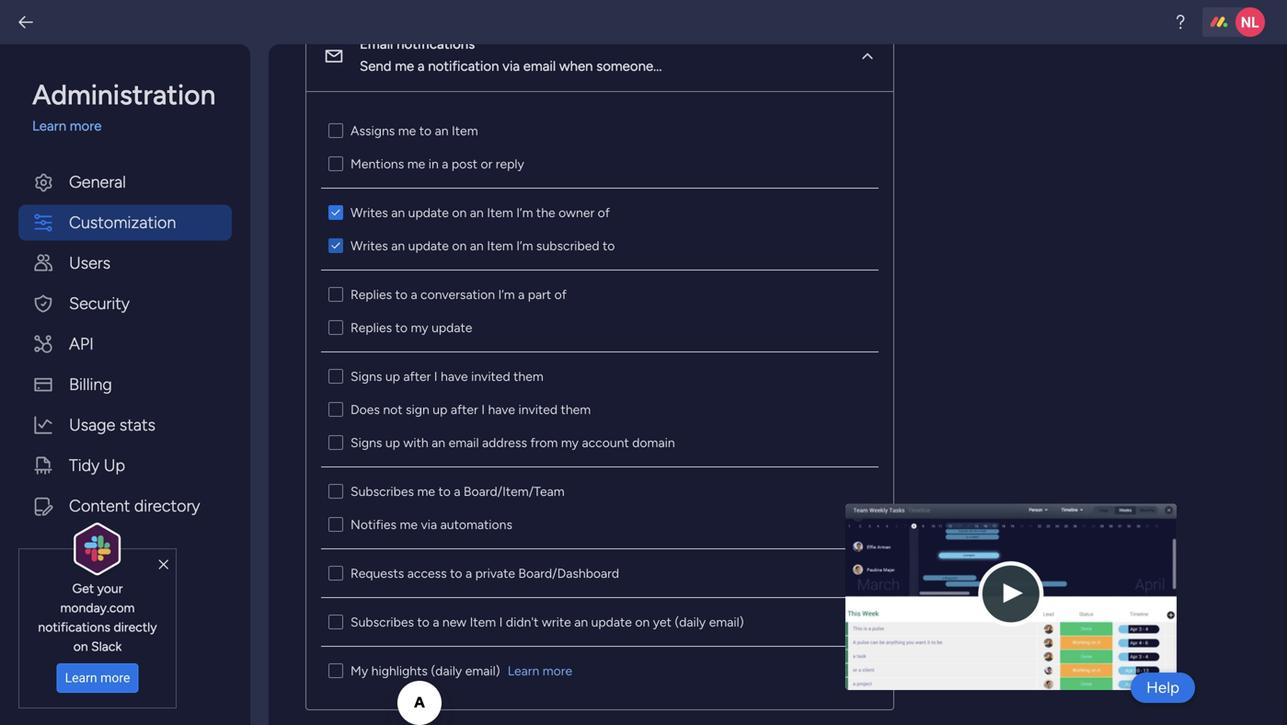 Task type: describe. For each thing, give the bounding box(es) containing it.
highlights
[[371, 663, 428, 678]]

content directory
[[69, 496, 200, 516]]

to right access
[[450, 565, 462, 581]]

1 vertical spatial of
[[554, 287, 567, 302]]

1 vertical spatial email
[[449, 435, 479, 450]]

the
[[536, 205, 555, 220]]

up for with
[[385, 435, 400, 450]]

item right new
[[470, 614, 496, 630]]

learn inside button
[[65, 670, 97, 686]]

i'm for the
[[516, 205, 533, 220]]

does
[[351, 402, 380, 417]]

a left the private
[[466, 565, 472, 581]]

usage
[[69, 415, 115, 435]]

a left part
[[518, 287, 525, 302]]

help image
[[1171, 13, 1190, 31]]

subscribes to a new item i didn't write an update on yet (daily email)
[[351, 614, 744, 630]]

update down conversation
[[432, 320, 472, 335]]

learn inside "link"
[[508, 663, 539, 678]]

learn more button
[[57, 663, 138, 693]]

users
[[69, 253, 111, 273]]

1 horizontal spatial after
[[451, 402, 478, 417]]

owner
[[559, 205, 595, 220]]

part
[[528, 287, 551, 302]]

notification
[[428, 58, 499, 74]]

via inside email notifications send me a notification via email when someone...
[[502, 58, 520, 74]]

writes for writes an update on an item i'm the owner of
[[351, 205, 388, 220]]

1 horizontal spatial learn more link
[[508, 661, 572, 680]]

didn't
[[506, 614, 539, 630]]

administration learn more
[[32, 78, 216, 134]]

when
[[559, 58, 593, 74]]

slack
[[91, 638, 122, 654]]

signs up with an email address from my account domain
[[351, 435, 675, 450]]

tidy
[[69, 455, 100, 475]]

item up "post"
[[452, 123, 478, 138]]

i for new
[[499, 614, 503, 630]]

dapulse x slim image
[[159, 557, 168, 573]]

to right subscribed
[[603, 238, 615, 253]]

noah lott image
[[1236, 7, 1265, 37]]

users button
[[18, 245, 232, 281]]

1 vertical spatial up
[[433, 402, 447, 417]]

api button
[[18, 326, 232, 362]]

directory
[[134, 496, 200, 516]]

back to workspace image
[[17, 13, 35, 31]]

on left the yet
[[635, 614, 650, 630]]

a left new
[[433, 614, 439, 630]]

billing button
[[18, 367, 232, 403]]

my
[[351, 663, 368, 678]]

1 vertical spatial my
[[561, 435, 579, 450]]

notifications inside email notifications send me a notification via email when someone...
[[397, 36, 475, 52]]

your
[[97, 580, 123, 596]]

a up replies to my update
[[411, 287, 417, 302]]

0 vertical spatial email)
[[709, 614, 744, 630]]

requests access to a private board/dashboard
[[351, 565, 619, 581]]

subscribed
[[536, 238, 600, 253]]

an right write
[[574, 614, 588, 630]]

i'm for subscribed
[[516, 238, 533, 253]]

0 horizontal spatial have
[[441, 368, 468, 384]]

requests
[[351, 565, 404, 581]]

a inside email notifications send me a notification via email when someone...
[[418, 58, 425, 74]]

does not sign up after i have invited them
[[351, 402, 591, 417]]

0 horizontal spatial via
[[421, 517, 437, 532]]

notifies me via automations
[[351, 517, 512, 532]]

billing
[[69, 374, 112, 394]]

me for mentions
[[407, 156, 425, 171]]

1 vertical spatial have
[[488, 402, 515, 417]]

up
[[104, 455, 125, 475]]

help
[[1147, 678, 1180, 697]]

customization button
[[18, 205, 232, 241]]

mentions
[[351, 156, 404, 171]]

more inside learn more button
[[100, 670, 130, 686]]

get
[[72, 580, 94, 596]]

directly
[[114, 619, 157, 635]]

get your monday.com notifications directly on slack
[[38, 580, 157, 654]]

email notifications send me a notification via email when someone...
[[360, 36, 662, 74]]

1 horizontal spatial them
[[561, 402, 591, 417]]

stats
[[120, 415, 155, 435]]

signs for signs up with an email address from my account domain
[[351, 435, 382, 450]]

0 horizontal spatial email)
[[465, 663, 500, 678]]

me for subscribes
[[417, 483, 435, 499]]

address
[[482, 435, 527, 450]]

yet
[[653, 614, 672, 630]]

reply
[[496, 156, 524, 171]]

1 vertical spatial (daily
[[431, 663, 462, 678]]

writes an update on an item i'm subscribed to
[[351, 238, 615, 253]]

mentions me in a post or reply
[[351, 156, 524, 171]]

1 vertical spatial invited
[[518, 402, 558, 417]]

region containing assigns me to an item
[[306, 92, 893, 709]]

signs up after i have invited them
[[351, 368, 544, 384]]

usage stats button
[[18, 407, 232, 443]]

signs for signs up after i have invited them
[[351, 368, 382, 384]]



Task type: locate. For each thing, give the bounding box(es) containing it.
0 horizontal spatial after
[[403, 368, 431, 384]]

to up replies to my update
[[395, 287, 408, 302]]

i
[[434, 368, 438, 384], [481, 402, 485, 417], [499, 614, 503, 630]]

writes for writes an update on an item i'm subscribed to
[[351, 238, 388, 253]]

0 vertical spatial of
[[598, 205, 610, 220]]

1 vertical spatial via
[[421, 517, 437, 532]]

an up mentions me in a post or reply
[[435, 123, 449, 138]]

item down writes an update on an item i'm the owner of
[[487, 238, 513, 253]]

on
[[452, 205, 467, 220], [452, 238, 467, 253], [635, 614, 650, 630], [73, 638, 88, 654]]

after
[[403, 368, 431, 384], [451, 402, 478, 417]]

0 horizontal spatial them
[[513, 368, 544, 384]]

1 vertical spatial email)
[[465, 663, 500, 678]]

notifies
[[351, 517, 397, 532]]

not
[[383, 402, 403, 417]]

0 horizontal spatial invited
[[471, 368, 510, 384]]

0 vertical spatial signs
[[351, 368, 382, 384]]

update
[[408, 205, 449, 220], [408, 238, 449, 253], [432, 320, 472, 335], [591, 614, 632, 630]]

me right assigns
[[398, 123, 416, 138]]

(daily right the yet
[[675, 614, 706, 630]]

email
[[360, 36, 393, 52]]

learn more
[[508, 663, 572, 678], [65, 670, 130, 686]]

have
[[441, 368, 468, 384], [488, 402, 515, 417]]

up right sign on the bottom left
[[433, 402, 447, 417]]

on inside get your monday.com notifications directly on slack
[[73, 638, 88, 654]]

tidy up
[[69, 455, 125, 475]]

them
[[513, 368, 544, 384], [561, 402, 591, 417]]

of right part
[[554, 287, 567, 302]]

1 subscribes from the top
[[351, 483, 414, 499]]

email) down new
[[465, 663, 500, 678]]

0 horizontal spatial notifications
[[38, 619, 110, 635]]

of
[[598, 205, 610, 220], [554, 287, 567, 302]]

write
[[542, 614, 571, 630]]

i'm
[[516, 205, 533, 220], [516, 238, 533, 253], [498, 287, 515, 302]]

1 horizontal spatial notifications
[[397, 36, 475, 52]]

invited
[[471, 368, 510, 384], [518, 402, 558, 417]]

assigns me to an item
[[351, 123, 478, 138]]

subscribes for subscribes me to a board/item/team
[[351, 483, 414, 499]]

more
[[70, 118, 102, 134], [543, 663, 572, 678], [100, 670, 130, 686]]

0 vertical spatial i
[[434, 368, 438, 384]]

me
[[395, 58, 414, 74], [398, 123, 416, 138], [407, 156, 425, 171], [417, 483, 435, 499], [400, 517, 418, 532]]

an right with
[[432, 435, 445, 450]]

1 vertical spatial learn more link
[[508, 661, 572, 680]]

signs up does
[[351, 368, 382, 384]]

to up in
[[419, 123, 432, 138]]

them up the does not sign up after i have invited them
[[513, 368, 544, 384]]

0 vertical spatial via
[[502, 58, 520, 74]]

replies for replies to my update
[[351, 320, 392, 335]]

automations
[[440, 517, 512, 532]]

me up 'notifies me via automations'
[[417, 483, 435, 499]]

on up writes an update on an item i'm subscribed to
[[452, 205, 467, 220]]

help button
[[1131, 673, 1195, 703]]

0 vertical spatial them
[[513, 368, 544, 384]]

subscribes down requests
[[351, 614, 414, 630]]

customization
[[69, 213, 176, 232]]

replies up does
[[351, 320, 392, 335]]

replies
[[351, 287, 392, 302], [351, 320, 392, 335]]

of right 'owner' at the left top of page
[[598, 205, 610, 220]]

2 replies from the top
[[351, 320, 392, 335]]

0 vertical spatial (daily
[[675, 614, 706, 630]]

more down administration
[[70, 118, 102, 134]]

replies to a conversation i'm a part of
[[351, 287, 567, 302]]

0 vertical spatial have
[[441, 368, 468, 384]]

in
[[429, 156, 439, 171]]

notifications down monday.com
[[38, 619, 110, 635]]

an up the replies to a conversation i'm a part of
[[391, 238, 405, 253]]

subscribes me to a board/item/team
[[351, 483, 565, 499]]

have up address
[[488, 402, 515, 417]]

1 vertical spatial notifications
[[38, 619, 110, 635]]

i'm left part
[[498, 287, 515, 302]]

0 vertical spatial my
[[411, 320, 428, 335]]

domain
[[632, 435, 675, 450]]

1 vertical spatial writes
[[351, 238, 388, 253]]

item
[[452, 123, 478, 138], [487, 205, 513, 220], [487, 238, 513, 253], [470, 614, 496, 630]]

via
[[502, 58, 520, 74], [421, 517, 437, 532]]

to left new
[[417, 614, 430, 630]]

0 horizontal spatial email
[[449, 435, 479, 450]]

me inside email notifications send me a notification via email when someone...
[[395, 58, 414, 74]]

learn down didn't
[[508, 663, 539, 678]]

2 signs from the top
[[351, 435, 382, 450]]

i'm left subscribed
[[516, 238, 533, 253]]

email inside email notifications send me a notification via email when someone...
[[523, 58, 556, 74]]

api
[[69, 334, 94, 354]]

1 horizontal spatial my
[[561, 435, 579, 450]]

to
[[419, 123, 432, 138], [603, 238, 615, 253], [395, 287, 408, 302], [395, 320, 408, 335], [438, 483, 451, 499], [450, 565, 462, 581], [417, 614, 430, 630]]

me right send
[[395, 58, 414, 74]]

signs down does
[[351, 435, 382, 450]]

more inside administration learn more
[[70, 118, 102, 134]]

security
[[69, 294, 130, 313]]

an
[[435, 123, 449, 138], [391, 205, 405, 220], [470, 205, 484, 220], [391, 238, 405, 253], [470, 238, 484, 253], [432, 435, 445, 450], [574, 614, 588, 630]]

region
[[306, 92, 893, 709]]

0 vertical spatial writes
[[351, 205, 388, 220]]

learn down administration
[[32, 118, 66, 134]]

i up the does not sign up after i have invited them
[[434, 368, 438, 384]]

learn down slack at bottom left
[[65, 670, 97, 686]]

2 horizontal spatial i
[[499, 614, 503, 630]]

1 horizontal spatial of
[[598, 205, 610, 220]]

an down writes an update on an item i'm the owner of
[[470, 238, 484, 253]]

learn more link
[[32, 116, 232, 137], [508, 661, 572, 680]]

to up 'notifies me via automations'
[[438, 483, 451, 499]]

update down in
[[408, 205, 449, 220]]

or
[[481, 156, 493, 171]]

subscribes for subscribes to a new item i didn't write an update on yet (daily email)
[[351, 614, 414, 630]]

writes an update on an item i'm the owner of
[[351, 205, 610, 220]]

1 writes from the top
[[351, 205, 388, 220]]

content
[[69, 496, 130, 516]]

writes
[[351, 205, 388, 220], [351, 238, 388, 253]]

have up the does not sign up after i have invited them
[[441, 368, 468, 384]]

0 vertical spatial invited
[[471, 368, 510, 384]]

1 vertical spatial signs
[[351, 435, 382, 450]]

0 vertical spatial replies
[[351, 287, 392, 302]]

after down "signs up after i have invited them"
[[451, 402, 478, 417]]

more inside learn more "link"
[[543, 663, 572, 678]]

subscribes
[[351, 483, 414, 499], [351, 614, 414, 630]]

0 vertical spatial subscribes
[[351, 483, 414, 499]]

1 signs from the top
[[351, 368, 382, 384]]

via down subscribes me to a board/item/team
[[421, 517, 437, 532]]

security button
[[18, 286, 232, 322]]

send
[[360, 58, 392, 74]]

2 subscribes from the top
[[351, 614, 414, 630]]

0 horizontal spatial (daily
[[431, 663, 462, 678]]

item up writes an update on an item i'm subscribed to
[[487, 205, 513, 220]]

i left didn't
[[499, 614, 503, 630]]

1 horizontal spatial (daily
[[675, 614, 706, 630]]

with
[[403, 435, 428, 450]]

1 vertical spatial after
[[451, 402, 478, 417]]

learn
[[32, 118, 66, 134], [508, 663, 539, 678], [65, 670, 97, 686]]

a up automations
[[454, 483, 460, 499]]

monday.com
[[60, 600, 135, 615]]

email down the does not sign up after i have invited them
[[449, 435, 479, 450]]

0 vertical spatial email
[[523, 58, 556, 74]]

2 vertical spatial i'm
[[498, 287, 515, 302]]

1 vertical spatial i'm
[[516, 238, 533, 253]]

me for notifies
[[400, 517, 418, 532]]

0 vertical spatial i'm
[[516, 205, 533, 220]]

1 replies from the top
[[351, 287, 392, 302]]

i for up
[[481, 402, 485, 417]]

up
[[385, 368, 400, 384], [433, 402, 447, 417], [385, 435, 400, 450]]

up for after
[[385, 368, 400, 384]]

board/item/team
[[464, 483, 565, 499]]

conversation
[[420, 287, 495, 302]]

me left in
[[407, 156, 425, 171]]

1 horizontal spatial learn more
[[508, 663, 572, 678]]

notifications inside get your monday.com notifications directly on slack
[[38, 619, 110, 635]]

account
[[582, 435, 629, 450]]

replies to my update
[[351, 320, 472, 335]]

1 horizontal spatial email
[[523, 58, 556, 74]]

0 horizontal spatial learn more
[[65, 670, 130, 686]]

1 horizontal spatial via
[[502, 58, 520, 74]]

my down conversation
[[411, 320, 428, 335]]

replies for replies to a conversation i'm a part of
[[351, 287, 392, 302]]

0 vertical spatial learn more link
[[32, 116, 232, 137]]

dapulse x slim image
[[1149, 517, 1162, 535]]

general
[[69, 172, 126, 192]]

1 horizontal spatial have
[[488, 402, 515, 417]]

them up account
[[561, 402, 591, 417]]

replies up replies to my update
[[351, 287, 392, 302]]

2 vertical spatial up
[[385, 435, 400, 450]]

subscribes up notifies
[[351, 483, 414, 499]]

a left notification on the top left of the page
[[418, 58, 425, 74]]

update up conversation
[[408, 238, 449, 253]]

0 vertical spatial after
[[403, 368, 431, 384]]

someone...
[[596, 58, 662, 74]]

usage stats
[[69, 415, 155, 435]]

learn more link down administration
[[32, 116, 232, 137]]

1 horizontal spatial i
[[481, 402, 485, 417]]

learn more down subscribes to a new item i didn't write an update on yet (daily email)
[[508, 663, 572, 678]]

invited up the does not sign up after i have invited them
[[471, 368, 510, 384]]

0 horizontal spatial my
[[411, 320, 428, 335]]

private
[[475, 565, 515, 581]]

new
[[442, 614, 467, 630]]

tidy up button
[[18, 448, 232, 483]]

email) right the yet
[[709, 614, 744, 630]]

more down write
[[543, 663, 572, 678]]

(daily
[[675, 614, 706, 630], [431, 663, 462, 678]]

1 vertical spatial replies
[[351, 320, 392, 335]]

a
[[418, 58, 425, 74], [442, 156, 448, 171], [411, 287, 417, 302], [518, 287, 525, 302], [454, 483, 460, 499], [466, 565, 472, 581], [433, 614, 439, 630]]

learn more down slack at bottom left
[[65, 670, 130, 686]]

content directory button
[[18, 488, 232, 524]]

update left the yet
[[591, 614, 632, 630]]

my
[[411, 320, 428, 335], [561, 435, 579, 450]]

an down mentions on the top of the page
[[391, 205, 405, 220]]

assigns
[[351, 123, 395, 138]]

access
[[407, 565, 447, 581]]

me right notifies
[[400, 517, 418, 532]]

learn more inside region
[[508, 663, 572, 678]]

general button
[[18, 164, 232, 200]]

administration
[[32, 78, 216, 111]]

board/dashboard
[[518, 565, 619, 581]]

a right in
[[442, 156, 448, 171]]

1 vertical spatial subscribes
[[351, 614, 414, 630]]

0 vertical spatial up
[[385, 368, 400, 384]]

notifications
[[397, 36, 475, 52], [38, 619, 110, 635]]

0 horizontal spatial of
[[554, 287, 567, 302]]

my highlights (daily email)
[[351, 663, 500, 678]]

notifications up notification on the top left of the page
[[397, 36, 475, 52]]

after up sign on the bottom left
[[403, 368, 431, 384]]

2 writes from the top
[[351, 238, 388, 253]]

sign
[[406, 402, 430, 417]]

via right notification on the top left of the page
[[502, 58, 520, 74]]

invited up from
[[518, 402, 558, 417]]

1 vertical spatial i
[[481, 402, 485, 417]]

my right from
[[561, 435, 579, 450]]

(daily right highlights
[[431, 663, 462, 678]]

an up writes an update on an item i'm subscribed to
[[470, 205, 484, 220]]

on down writes an update on an item i'm the owner of
[[452, 238, 467, 253]]

learn inside administration learn more
[[32, 118, 66, 134]]

i up address
[[481, 402, 485, 417]]

2 vertical spatial i
[[499, 614, 503, 630]]

on left slack at bottom left
[[73, 638, 88, 654]]

learn more inside button
[[65, 670, 130, 686]]

up left with
[[385, 435, 400, 450]]

0 vertical spatial notifications
[[397, 36, 475, 52]]

from
[[530, 435, 558, 450]]

1 vertical spatial them
[[561, 402, 591, 417]]

1 horizontal spatial email)
[[709, 614, 744, 630]]

up up "not"
[[385, 368, 400, 384]]

more down slack at bottom left
[[100, 670, 130, 686]]

0 horizontal spatial i
[[434, 368, 438, 384]]

0 horizontal spatial learn more link
[[32, 116, 232, 137]]

me for assigns
[[398, 123, 416, 138]]

to down the replies to a conversation i'm a part of
[[395, 320, 408, 335]]

1 horizontal spatial invited
[[518, 402, 558, 417]]

email
[[523, 58, 556, 74], [449, 435, 479, 450]]

i'm left the
[[516, 205, 533, 220]]

email left when
[[523, 58, 556, 74]]

post
[[452, 156, 478, 171]]

learn more link down subscribes to a new item i didn't write an update on yet (daily email)
[[508, 661, 572, 680]]



Task type: vqa. For each thing, say whether or not it's contained in the screenshot.
the Requests
yes



